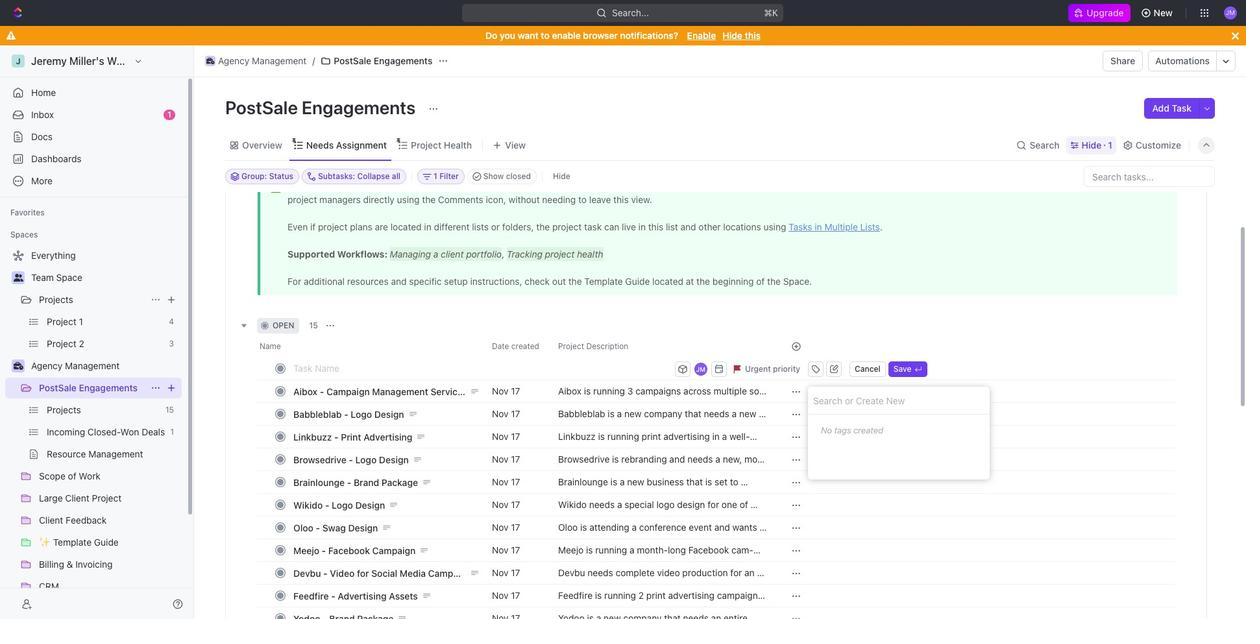 Task type: vqa. For each thing, say whether or not it's contained in the screenshot.
All Spaces joined
no



Task type: describe. For each thing, give the bounding box(es) containing it.
package
[[382, 477, 418, 488]]

management inside tree
[[65, 360, 120, 371]]

oloo - swag design
[[293, 522, 378, 533]]

sidebar navigation
[[0, 45, 194, 619]]

tree inside sidebar navigation
[[5, 245, 182, 619]]

advertising inside linkbuzz - print advertising link
[[364, 431, 412, 442]]

a inside the linkbuzz is running print advertising in a well- known magazine and needs content creation.
[[722, 431, 727, 442]]

- for oloo
[[316, 522, 320, 533]]

engagements inside sidebar navigation
[[79, 382, 138, 393]]

feedfire is running 2 print advertising campaigns and needs creation of the assets.
[[558, 590, 765, 613]]

0 horizontal spatial agency management link
[[31, 356, 179, 376]]

assets
[[389, 590, 418, 601]]

assignment
[[336, 139, 387, 150]]

notifications?
[[620, 30, 678, 41]]

wikido needs a special logo design for one of their sub-brands.
[[558, 499, 751, 522]]

campaign inside 'link'
[[372, 545, 416, 556]]

meejo - facebook campaign
[[293, 545, 416, 556]]

brainlounge - brand package link
[[290, 473, 482, 492]]

production
[[682, 567, 728, 578]]

1 vertical spatial postsale engagements
[[225, 97, 420, 118]]

user group image
[[13, 274, 23, 282]]

browsedrive for browsedrive - logo design
[[293, 454, 346, 465]]

wikido - logo design link
[[290, 495, 482, 514]]

business time image
[[13, 362, 23, 370]]

of inside feedfire is running 2 print advertising campaigns and needs creation of the assets.
[[641, 602, 649, 613]]

social
[[371, 568, 397, 579]]

creation
[[604, 602, 638, 613]]

save
[[893, 364, 912, 373]]

to
[[541, 30, 550, 41]]

needs inside the linkbuzz is running print advertising in a well- known magazine and needs content creation.
[[649, 443, 674, 454]]

advertising inside feedfire is running 2 print advertising campaigns and needs creation of the assets.
[[668, 590, 715, 601]]

- for linkbuzz
[[334, 431, 339, 442]]

0 vertical spatial engagements
[[374, 55, 432, 66]]

an
[[744, 567, 755, 578]]

needs inside browsedrive is rebranding and needs a new, mod ern logo.
[[687, 454, 713, 465]]

is for browsedrive
[[612, 454, 619, 465]]

meejo
[[293, 545, 319, 556]]

- for feedfire
[[331, 590, 335, 601]]

campaign.
[[657, 579, 700, 590]]

browser
[[583, 30, 618, 41]]

Search or Create New text field
[[808, 387, 990, 415]]

media
[[400, 568, 426, 579]]

one
[[722, 499, 737, 510]]

devbu needs complete video production for an upcoming social media campaign. button
[[550, 561, 776, 590]]

this
[[745, 30, 761, 41]]

needs
[[306, 139, 334, 150]]

well-
[[729, 431, 750, 442]]

1 vertical spatial engagements
[[302, 97, 416, 118]]

search...
[[612, 7, 649, 18]]

search button
[[1013, 136, 1063, 154]]

tags
[[834, 425, 851, 436]]

special
[[625, 499, 654, 510]]

- for devbu
[[323, 568, 328, 579]]

0 vertical spatial postsale engagements
[[334, 55, 432, 66]]

- for wikido
[[325, 499, 329, 510]]

cancel
[[855, 364, 880, 373]]

add task button
[[1144, 98, 1199, 119]]

is for feedfire
[[595, 590, 602, 601]]

new
[[1154, 7, 1173, 18]]

design for browsedrive - logo design
[[379, 454, 409, 465]]

space
[[56, 272, 82, 283]]

inbox
[[31, 109, 54, 120]]

feedfire is running 2 print advertising campaigns and needs creation of the assets. button
[[550, 584, 776, 613]]

15
[[309, 321, 318, 330]]

babbleblab - logo design link
[[290, 405, 482, 423]]

task
[[1172, 103, 1192, 114]]

browsedrive is rebranding and needs a new, mod ern logo.
[[558, 454, 767, 476]]

do
[[485, 30, 497, 41]]

facebook
[[328, 545, 370, 556]]

needs inside devbu needs complete video production for an upcoming social media campaign.
[[588, 567, 613, 578]]

oloo - swag design link
[[290, 518, 482, 537]]

linkbuzz for linkbuzz is running print advertising in a well- known magazine and needs content creation.
[[558, 431, 596, 442]]

logo for browsedrive
[[355, 454, 377, 465]]

agency management inside sidebar navigation
[[31, 360, 120, 371]]

1 horizontal spatial management
[[252, 55, 307, 66]]

1 horizontal spatial postsale
[[225, 97, 298, 118]]

postsale engagements inside tree
[[39, 382, 138, 393]]

new,
[[723, 454, 742, 465]]

browsedrive is rebranding and needs a new, mod ern logo. button
[[550, 448, 776, 476]]

rebranding
[[621, 454, 667, 465]]

0 vertical spatial agency management link
[[202, 53, 310, 69]]

Search tasks... text field
[[1084, 167, 1214, 186]]

team space link
[[31, 267, 179, 288]]

project
[[411, 139, 441, 150]]

design
[[677, 499, 705, 510]]

wikido - logo design
[[293, 499, 385, 510]]

1 horizontal spatial 1
[[1108, 139, 1112, 150]]

add
[[1152, 103, 1169, 114]]

team space
[[31, 272, 82, 283]]

search
[[1030, 139, 1060, 150]]

- for meejo
[[322, 545, 326, 556]]

babbleblab
[[293, 409, 342, 420]]

design for wikido - logo design
[[355, 499, 385, 510]]

share button
[[1103, 51, 1143, 71]]

the
[[652, 602, 665, 613]]

enable
[[687, 30, 716, 41]]

for inside devbu - video for social media campaign link
[[357, 568, 369, 579]]

and inside feedfire is running 2 print advertising campaigns and needs creation of the assets.
[[558, 602, 574, 613]]

is for linkbuzz
[[598, 431, 605, 442]]

logo for wikido
[[332, 499, 353, 510]]

design for babbleblab - logo design
[[374, 409, 404, 420]]

customize button
[[1119, 136, 1185, 154]]

enable
[[552, 30, 581, 41]]

upgrade
[[1087, 7, 1124, 18]]

hide for hide
[[553, 171, 570, 181]]

want
[[518, 30, 539, 41]]

0 vertical spatial postsale
[[334, 55, 371, 66]]

linkbuzz - print advertising
[[293, 431, 412, 442]]

devbu for devbu needs complete video production for an upcoming social media campaign.
[[558, 567, 585, 578]]

social
[[602, 579, 626, 590]]

0 vertical spatial postsale engagements link
[[318, 53, 436, 69]]

new button
[[1135, 3, 1180, 23]]

needs inside the wikido needs a special logo design for one of their sub-brands.
[[589, 499, 615, 510]]

you
[[500, 30, 515, 41]]

docs
[[31, 131, 53, 142]]

babbleblab - logo design
[[293, 409, 404, 420]]

home link
[[5, 82, 182, 103]]

logo.
[[574, 465, 595, 476]]

do you want to enable browser notifications? enable hide this
[[485, 30, 761, 41]]

1 vertical spatial postsale engagements link
[[39, 378, 145, 398]]

logo
[[656, 499, 675, 510]]

linkbuzz is running print advertising in a well- known magazine and needs content creation. button
[[550, 425, 776, 454]]



Task type: locate. For each thing, give the bounding box(es) containing it.
logo for babbleblab
[[351, 409, 372, 420]]

0 horizontal spatial campaign
[[326, 386, 370, 397]]

for left one
[[708, 499, 719, 510]]

0 vertical spatial hide
[[722, 30, 742, 41]]

2 vertical spatial is
[[595, 590, 602, 601]]

1 horizontal spatial campaign
[[372, 545, 416, 556]]

0 vertical spatial 1
[[167, 110, 171, 119]]

postsale inside tree
[[39, 382, 76, 393]]

print inside feedfire is running 2 print advertising campaigns and needs creation of the assets.
[[646, 590, 666, 601]]

logo
[[351, 409, 372, 420], [355, 454, 377, 465], [332, 499, 353, 510]]

1 horizontal spatial hide
[[722, 30, 742, 41]]

print up the
[[646, 590, 666, 601]]

1 horizontal spatial of
[[740, 499, 748, 510]]

mod
[[744, 454, 767, 465]]

0 vertical spatial agency
[[218, 55, 249, 66]]

docs link
[[5, 127, 182, 147]]

- left brand at bottom
[[347, 477, 351, 488]]

dashboards
[[31, 153, 82, 164]]

for left an
[[730, 567, 742, 578]]

hide for hide 1
[[1082, 139, 1101, 150]]

cancel button
[[850, 361, 886, 377]]

complete
[[616, 567, 655, 578]]

magazine
[[588, 443, 628, 454]]

agency right business time image
[[218, 55, 249, 66]]

hide button
[[548, 169, 575, 184]]

and inside browsedrive is rebranding and needs a new, mod ern logo.
[[669, 454, 685, 465]]

linkbuzz inside the linkbuzz is running print advertising in a well- known magazine and needs content creation.
[[558, 431, 596, 442]]

1 horizontal spatial devbu
[[558, 567, 585, 578]]

is left the social
[[595, 590, 602, 601]]

2 vertical spatial hide
[[553, 171, 570, 181]]

1 vertical spatial 1
[[1108, 139, 1112, 150]]

for
[[708, 499, 719, 510], [730, 567, 742, 578], [357, 568, 369, 579]]

0 vertical spatial agency management
[[218, 55, 307, 66]]

2 vertical spatial management
[[372, 386, 428, 397]]

2 horizontal spatial campaign
[[428, 568, 471, 579]]

1 vertical spatial of
[[641, 602, 649, 613]]

0 vertical spatial campaign
[[326, 386, 370, 397]]

agency management link
[[202, 53, 310, 69], [31, 356, 179, 376]]

- up swag on the left of page
[[325, 499, 329, 510]]

0 horizontal spatial of
[[641, 602, 649, 613]]

1 horizontal spatial feedfire
[[558, 590, 593, 601]]

running up creation
[[604, 590, 636, 601]]

2 horizontal spatial a
[[722, 431, 727, 442]]

postsale
[[334, 55, 371, 66], [225, 97, 298, 118], [39, 382, 76, 393]]

assets.
[[668, 602, 697, 613]]

needs inside feedfire is running 2 print advertising campaigns and needs creation of the assets.
[[576, 602, 602, 613]]

-
[[320, 386, 324, 397], [344, 409, 348, 420], [334, 431, 339, 442], [349, 454, 353, 465], [347, 477, 351, 488], [325, 499, 329, 510], [316, 522, 320, 533], [322, 545, 326, 556], [323, 568, 328, 579], [331, 590, 335, 601]]

devbu up upcoming on the bottom left
[[558, 567, 585, 578]]

a left new,
[[715, 454, 720, 465]]

in
[[712, 431, 720, 442]]

0 horizontal spatial hide
[[553, 171, 570, 181]]

design up package
[[379, 454, 409, 465]]

- for brainlounge
[[347, 477, 351, 488]]

running for magazine
[[607, 431, 639, 442]]

1 vertical spatial logo
[[355, 454, 377, 465]]

0 horizontal spatial linkbuzz
[[293, 431, 332, 442]]

for right the video
[[357, 568, 369, 579]]

0 vertical spatial a
[[722, 431, 727, 442]]

linkbuzz - print advertising link
[[290, 427, 482, 446]]

project health
[[411, 139, 472, 150]]

running inside the linkbuzz is running print advertising in a well- known magazine and needs content creation.
[[607, 431, 639, 442]]

for inside the wikido needs a special logo design for one of their sub-brands.
[[708, 499, 719, 510]]

advertising up browsedrive - logo design link at left bottom
[[364, 431, 412, 442]]

a right in
[[722, 431, 727, 442]]

is
[[598, 431, 605, 442], [612, 454, 619, 465], [595, 590, 602, 601]]

spaces
[[10, 230, 38, 239]]

design down 'aibox - campaign management services' link
[[374, 409, 404, 420]]

- down print
[[349, 454, 353, 465]]

wikido for wikido needs a special logo design for one of their sub-brands.
[[558, 499, 587, 510]]

advertising down the video
[[338, 590, 387, 601]]

campaign up devbu - video for social media campaign link
[[372, 545, 416, 556]]

creation.
[[711, 443, 748, 454]]

hide 1
[[1082, 139, 1112, 150]]

aibox - campaign management services
[[293, 386, 468, 397]]

ern
[[558, 465, 572, 476]]

1 horizontal spatial agency management link
[[202, 53, 310, 69]]

0 horizontal spatial agency
[[31, 360, 62, 371]]

0 horizontal spatial management
[[65, 360, 120, 371]]

campaigns
[[717, 590, 763, 601]]

is inside feedfire is running 2 print advertising campaigns and needs creation of the assets.
[[595, 590, 602, 601]]

upgrade link
[[1068, 4, 1130, 22]]

0 horizontal spatial agency management
[[31, 360, 120, 371]]

feedfire for feedfire - advertising assets
[[293, 590, 329, 601]]

is inside the linkbuzz is running print advertising in a well- known magazine and needs content creation.
[[598, 431, 605, 442]]

running
[[607, 431, 639, 442], [604, 590, 636, 601]]

1 horizontal spatial wikido
[[558, 499, 587, 510]]

logo up oloo - swag design
[[332, 499, 353, 510]]

- for babbleblab
[[344, 409, 348, 420]]

running up magazine
[[607, 431, 639, 442]]

of inside the wikido needs a special logo design for one of their sub-brands.
[[740, 499, 748, 510]]

content
[[677, 443, 709, 454]]

wikido up oloo
[[293, 499, 323, 510]]

0 horizontal spatial postsale
[[39, 382, 76, 393]]

wikido inside the wikido needs a special logo design for one of their sub-brands.
[[558, 499, 587, 510]]

linkbuzz is running print advertising in a well- known magazine and needs content creation.
[[558, 431, 750, 454]]

0 horizontal spatial browsedrive
[[293, 454, 346, 465]]

video
[[330, 568, 355, 579]]

is up magazine
[[598, 431, 605, 442]]

devbu needs complete video production for an upcoming social media campaign.
[[558, 567, 757, 590]]

0 horizontal spatial feedfire
[[293, 590, 329, 601]]

/
[[312, 55, 315, 66]]

2 horizontal spatial postsale
[[334, 55, 371, 66]]

wikido for wikido - logo design
[[293, 499, 323, 510]]

2 horizontal spatial and
[[669, 454, 685, 465]]

is inside browsedrive is rebranding and needs a new, mod ern logo.
[[612, 454, 619, 465]]

oloo
[[293, 522, 313, 533]]

print
[[642, 431, 661, 442], [646, 590, 666, 601]]

feedfire left the social
[[558, 590, 593, 601]]

- right oloo
[[316, 522, 320, 533]]

agency management left /
[[218, 55, 307, 66]]

1 horizontal spatial a
[[715, 454, 720, 465]]

- for browsedrive
[[349, 454, 353, 465]]

design up meejo - facebook campaign
[[348, 522, 378, 533]]

a inside browsedrive is rebranding and needs a new, mod ern logo.
[[715, 454, 720, 465]]

hide
[[722, 30, 742, 41], [1082, 139, 1101, 150], [553, 171, 570, 181]]

2 horizontal spatial for
[[730, 567, 742, 578]]

share
[[1110, 55, 1135, 66]]

save button
[[888, 361, 927, 377]]

0 vertical spatial print
[[642, 431, 661, 442]]

a inside the wikido needs a special logo design for one of their sub-brands.
[[617, 499, 622, 510]]

feedfire down meejo
[[293, 590, 329, 601]]

- inside 'link'
[[322, 545, 326, 556]]

1 horizontal spatial linkbuzz
[[558, 431, 596, 442]]

0 horizontal spatial for
[[357, 568, 369, 579]]

1 vertical spatial postsale
[[225, 97, 298, 118]]

advertising
[[663, 431, 710, 442], [668, 590, 715, 601]]

- up print
[[344, 409, 348, 420]]

- for aibox
[[320, 386, 324, 397]]

feedfire for feedfire is running 2 print advertising campaigns and needs creation of the assets.
[[558, 590, 593, 601]]

0 vertical spatial of
[[740, 499, 748, 510]]

print up rebranding
[[642, 431, 661, 442]]

feedfire - advertising assets link
[[290, 586, 482, 605]]

projects link
[[39, 289, 145, 310]]

2 vertical spatial postsale engagements
[[39, 382, 138, 393]]

brainlounge
[[293, 477, 345, 488]]

1 vertical spatial agency
[[31, 360, 62, 371]]

1 vertical spatial hide
[[1082, 139, 1101, 150]]

agency
[[218, 55, 249, 66], [31, 360, 62, 371]]

2 horizontal spatial hide
[[1082, 139, 1101, 150]]

advertising inside feedfire - advertising assets link
[[338, 590, 387, 601]]

1 vertical spatial management
[[65, 360, 120, 371]]

devbu - video for social media campaign link
[[290, 564, 482, 582]]

1 vertical spatial advertising
[[668, 590, 715, 601]]

overview
[[242, 139, 282, 150]]

0 horizontal spatial postsale engagements link
[[39, 378, 145, 398]]

browsedrive up brainlounge
[[293, 454, 346, 465]]

- down the video
[[331, 590, 335, 601]]

linkbuzz for linkbuzz - print advertising
[[293, 431, 332, 442]]

running for creation
[[604, 590, 636, 601]]

feedfire inside feedfire is running 2 print advertising campaigns and needs creation of the assets.
[[558, 590, 593, 601]]

browsedrive - logo design link
[[290, 450, 482, 469]]

design down brand at bottom
[[355, 499, 385, 510]]

health
[[444, 139, 472, 150]]

services
[[431, 386, 468, 397]]

2 vertical spatial postsale
[[39, 382, 76, 393]]

1 vertical spatial agency management link
[[31, 356, 179, 376]]

1 vertical spatial agency management
[[31, 360, 120, 371]]

devbu - video for social media campaign
[[293, 568, 471, 579]]

logo up brand at bottom
[[355, 454, 377, 465]]

wikido up their
[[558, 499, 587, 510]]

design for oloo - swag design
[[348, 522, 378, 533]]

a
[[722, 431, 727, 442], [715, 454, 720, 465], [617, 499, 622, 510]]

agency management right business time icon
[[31, 360, 120, 371]]

tree
[[5, 245, 182, 619]]

customize
[[1136, 139, 1181, 150]]

1 horizontal spatial agency
[[218, 55, 249, 66]]

1 horizontal spatial browsedrive
[[558, 454, 610, 465]]

advertising up content
[[663, 431, 710, 442]]

2 vertical spatial logo
[[332, 499, 353, 510]]

1 vertical spatial print
[[646, 590, 666, 601]]

2 horizontal spatial management
[[372, 386, 428, 397]]

1 vertical spatial is
[[612, 454, 619, 465]]

postsale engagements
[[334, 55, 432, 66], [225, 97, 420, 118], [39, 382, 138, 393]]

devbu for devbu - video for social media campaign
[[293, 568, 321, 579]]

of down 2
[[641, 602, 649, 613]]

campaign up babbleblab - logo design
[[326, 386, 370, 397]]

dashboards link
[[5, 149, 182, 169]]

0 horizontal spatial a
[[617, 499, 622, 510]]

0 horizontal spatial 1
[[167, 110, 171, 119]]

of right one
[[740, 499, 748, 510]]

0 vertical spatial is
[[598, 431, 605, 442]]

no
[[821, 425, 832, 436]]

1 inside sidebar navigation
[[167, 110, 171, 119]]

hide inside button
[[553, 171, 570, 181]]

devbu inside devbu needs complete video production for an upcoming social media campaign.
[[558, 567, 585, 578]]

print
[[341, 431, 361, 442]]

a up brands.
[[617, 499, 622, 510]]

is left rebranding
[[612, 454, 619, 465]]

browsedrive for browsedrive is rebranding and needs a new, mod ern logo.
[[558, 454, 610, 465]]

media
[[629, 579, 654, 590]]

print inside the linkbuzz is running print advertising in a well- known magazine and needs content creation.
[[642, 431, 661, 442]]

project health link
[[408, 136, 472, 154]]

feedfire
[[558, 590, 593, 601], [293, 590, 329, 601]]

postsale engagements link
[[318, 53, 436, 69], [39, 378, 145, 398]]

1 vertical spatial campaign
[[372, 545, 416, 556]]

agency right business time icon
[[31, 360, 62, 371]]

and
[[631, 443, 646, 454], [669, 454, 685, 465], [558, 602, 574, 613]]

linkbuzz down babbleblab
[[293, 431, 332, 442]]

upcoming
[[558, 579, 600, 590]]

1 vertical spatial a
[[715, 454, 720, 465]]

1 horizontal spatial for
[[708, 499, 719, 510]]

0 vertical spatial management
[[252, 55, 307, 66]]

of
[[740, 499, 748, 510], [641, 602, 649, 613]]

brands.
[[599, 511, 631, 522]]

business time image
[[206, 58, 214, 64]]

browsedrive - logo design
[[293, 454, 409, 465]]

needs assignment
[[306, 139, 387, 150]]

0 vertical spatial running
[[607, 431, 639, 442]]

2 vertical spatial a
[[617, 499, 622, 510]]

Task Name text field
[[293, 358, 672, 378]]

0 vertical spatial advertising
[[364, 431, 412, 442]]

- right aibox
[[320, 386, 324, 397]]

devbu down meejo
[[293, 568, 321, 579]]

campaign right 'media'
[[428, 568, 471, 579]]

running inside feedfire is running 2 print advertising campaigns and needs creation of the assets.
[[604, 590, 636, 601]]

advertising up assets.
[[668, 590, 715, 601]]

browsedrive up logo.
[[558, 454, 610, 465]]

tree containing team space
[[5, 245, 182, 619]]

their
[[558, 511, 577, 522]]

engagements
[[374, 55, 432, 66], [302, 97, 416, 118], [79, 382, 138, 393]]

0 horizontal spatial and
[[558, 602, 574, 613]]

for inside devbu needs complete video production for an upcoming social media campaign.
[[730, 567, 742, 578]]

overview link
[[239, 136, 282, 154]]

1 horizontal spatial postsale engagements link
[[318, 53, 436, 69]]

logo up linkbuzz - print advertising
[[351, 409, 372, 420]]

0 vertical spatial advertising
[[663, 431, 710, 442]]

- left print
[[334, 431, 339, 442]]

advertising inside the linkbuzz is running print advertising in a well- known magazine and needs content creation.
[[663, 431, 710, 442]]

1 horizontal spatial agency management
[[218, 55, 307, 66]]

1 vertical spatial advertising
[[338, 590, 387, 601]]

automations button
[[1149, 51, 1216, 71]]

feedfire - advertising assets
[[293, 590, 418, 601]]

- right meejo
[[322, 545, 326, 556]]

0 vertical spatial logo
[[351, 409, 372, 420]]

2 vertical spatial engagements
[[79, 382, 138, 393]]

and inside the linkbuzz is running print advertising in a well- known magazine and needs content creation.
[[631, 443, 646, 454]]

browsedrive inside browsedrive is rebranding and needs a new, mod ern logo.
[[558, 454, 610, 465]]

1 vertical spatial running
[[604, 590, 636, 601]]

sub-
[[580, 511, 599, 522]]

1 horizontal spatial and
[[631, 443, 646, 454]]

- left the video
[[323, 568, 328, 579]]

agency inside tree
[[31, 360, 62, 371]]

0 horizontal spatial wikido
[[293, 499, 323, 510]]

0 horizontal spatial devbu
[[293, 568, 321, 579]]

linkbuzz up known
[[558, 431, 596, 442]]

no tags created
[[821, 425, 883, 436]]

wikido
[[558, 499, 587, 510], [293, 499, 323, 510]]

2 vertical spatial campaign
[[428, 568, 471, 579]]



